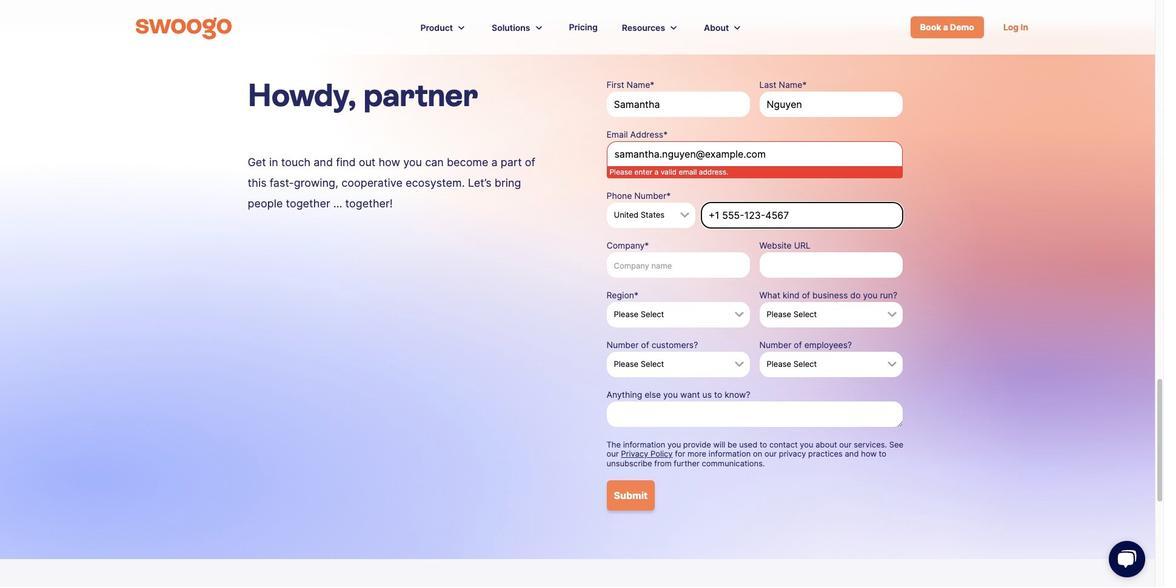 Task type: describe. For each thing, give the bounding box(es) containing it.
swoogo image
[[136, 18, 232, 39]]



Task type: locate. For each thing, give the bounding box(es) containing it.
None submit
[[607, 481, 655, 511]]

None telephone field
[[702, 202, 903, 228]]

Company name text field
[[607, 252, 750, 278]]

chat widget region
[[1095, 529, 1156, 587]]

Work email address email field
[[607, 141, 903, 167]]

None text field
[[607, 92, 750, 117], [760, 92, 903, 117], [760, 252, 903, 278], [607, 401, 903, 427], [607, 92, 750, 117], [760, 92, 903, 117], [760, 252, 903, 278], [607, 401, 903, 427]]

dialog
[[0, 0, 1165, 587]]



